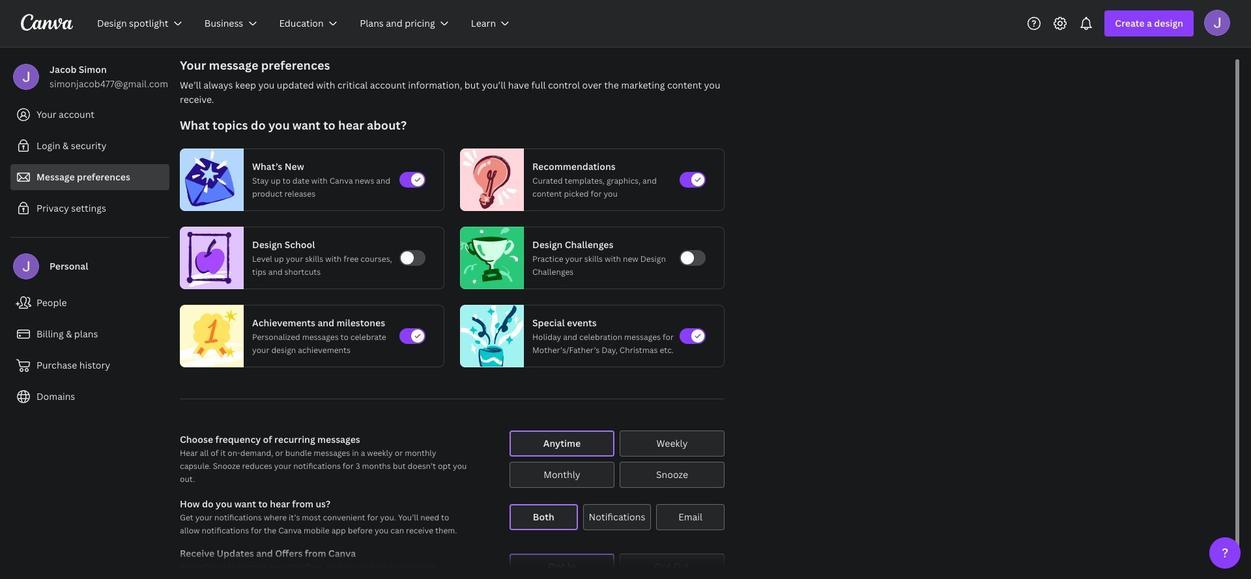 Task type: locate. For each thing, give the bounding box(es) containing it.
None button
[[510, 431, 615, 457], [620, 431, 725, 457], [510, 462, 615, 488], [620, 462, 725, 488], [510, 505, 578, 531], [583, 505, 651, 531], [657, 505, 725, 531], [510, 554, 615, 580], [620, 554, 725, 580], [510, 431, 615, 457], [620, 431, 725, 457], [510, 462, 615, 488], [620, 462, 725, 488], [510, 505, 578, 531], [583, 505, 651, 531], [657, 505, 725, 531], [510, 554, 615, 580], [620, 554, 725, 580]]

jacob simon image
[[1205, 9, 1231, 36]]

topic image
[[181, 149, 238, 211], [461, 149, 518, 211], [181, 227, 238, 289], [461, 227, 518, 289], [181, 302, 243, 371], [461, 302, 523, 371]]

top level navigation element
[[89, 10, 524, 37]]



Task type: vqa. For each thing, say whether or not it's contained in the screenshot.
button
yes



